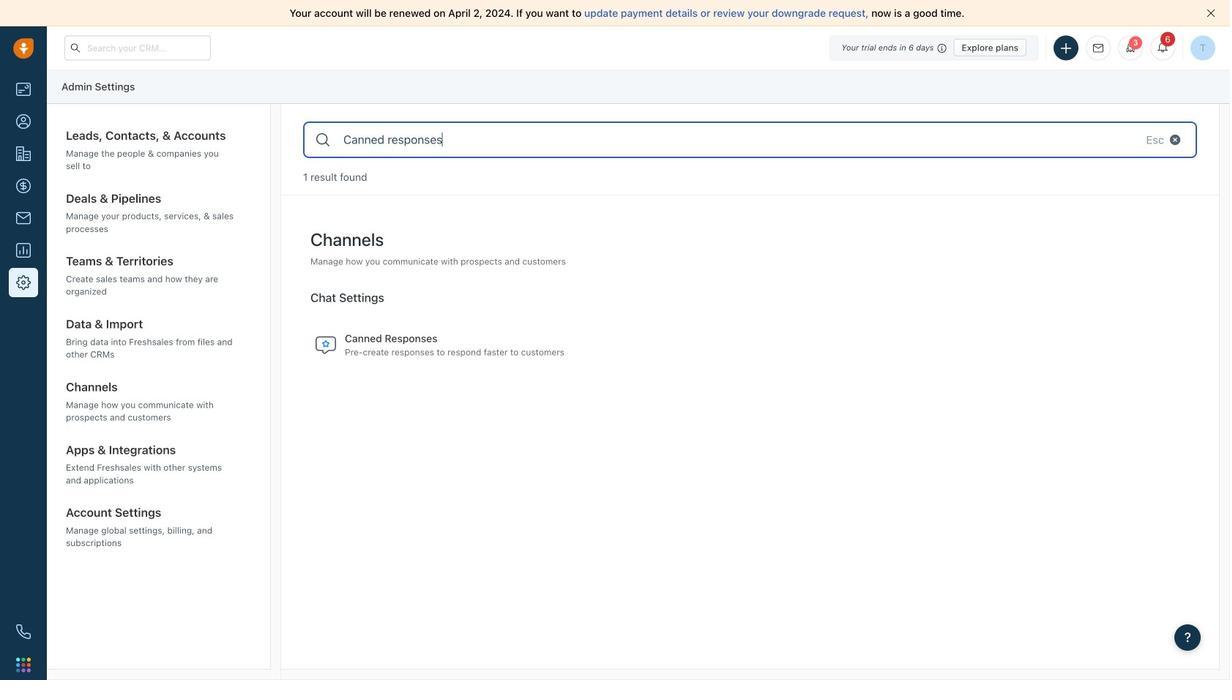 Task type: locate. For each thing, give the bounding box(es) containing it.
Search your CRM... text field
[[64, 36, 211, 60]]

phone image
[[16, 625, 31, 639]]

pre-create responses to respond faster to customers image
[[314, 333, 338, 357]]

Search settings text field
[[342, 131, 1135, 149]]

freshworks switcher image
[[16, 658, 31, 673]]



Task type: describe. For each thing, give the bounding box(es) containing it.
close image
[[1207, 9, 1216, 18]]

send email image
[[1093, 43, 1104, 53]]

phone element
[[9, 617, 38, 647]]



Task type: vqa. For each thing, say whether or not it's contained in the screenshot.
down IMAGE
no



